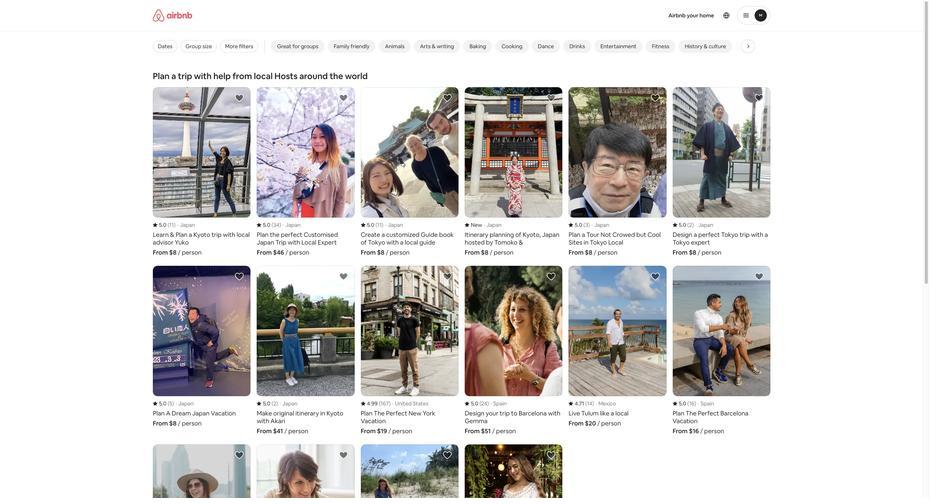 Task type: locate. For each thing, give the bounding box(es) containing it.
create a customized guide book of tokyo with a local guide group
[[361, 87, 459, 257]]

0 horizontal spatial rating 5.0 out of 5; 2 reviews image
[[257, 400, 278, 407]]

japan inside design a perfect tokyo trip with a tokyo expert group
[[699, 222, 714, 229]]

5.0 inside make original itinerary in kyoto with akari group
[[263, 400, 271, 407]]

5.0 ( 11 )
[[159, 222, 176, 229], [367, 222, 384, 229]]

from inside plan the perfect barcelona vacation group
[[673, 427, 688, 436]]

5.0 ( 2 ) for $8
[[679, 222, 694, 229]]

japan inside make original itinerary in kyoto with akari group
[[283, 400, 298, 407]]

drinks
[[570, 43, 585, 50]]

· spain right 24
[[491, 400, 507, 407]]

$8 inside itinerary planning of kyoto, japan hosted by tomoko & group
[[481, 249, 489, 257]]

11
[[169, 222, 174, 229], [377, 222, 382, 229]]

· japan inside make original itinerary in kyoto with akari group
[[280, 400, 298, 407]]

5.0 ( 2 )
[[679, 222, 694, 229], [263, 400, 278, 407]]

japan for make original itinerary in kyoto with akari group
[[283, 400, 298, 407]]

&
[[432, 43, 436, 50], [704, 43, 708, 50]]

airbnb your home
[[669, 12, 715, 19]]

1 5.0 ( 11 ) from the left
[[159, 222, 176, 229]]

/ inside itinerary planning of kyoto, japan hosted by tomoko & group
[[490, 249, 493, 257]]

magic button
[[736, 40, 763, 53]]

from $8 / person inside the learn & plan a kyoto trip with local advisor yuko "group"
[[153, 249, 202, 257]]

11 inside create a customized guide book of tokyo with a local guide group
[[377, 222, 382, 229]]

rating 5.0 out of 5; 34 reviews image
[[257, 222, 281, 229]]

5.0 ( 11 ) inside create a customized guide book of tokyo with a local guide group
[[367, 222, 384, 229]]

( inside plan the perfect barcelona vacation group
[[688, 400, 690, 407]]

spain inside design your trip to barcelona with gemma group
[[494, 400, 507, 407]]

dance
[[538, 43, 554, 50]]

5.0 inside design a perfect tokyo trip with a tokyo expert group
[[679, 222, 687, 229]]

$8
[[169, 249, 177, 257], [481, 249, 489, 257], [585, 249, 593, 257], [377, 249, 385, 257], [689, 249, 697, 257], [169, 420, 177, 428]]

1 & from the left
[[432, 43, 436, 50]]

) for make original itinerary in kyoto with akari group
[[276, 400, 278, 407]]

rating 5.0 out of 5; 2 reviews image inside design a perfect tokyo trip with a tokyo expert group
[[673, 222, 694, 229]]

from $46 / person
[[257, 249, 309, 257]]

family
[[334, 43, 350, 50]]

· inside itinerary planning of kyoto, japan hosted by tomoko & group
[[484, 222, 485, 229]]

fitness
[[652, 43, 670, 50]]

writing
[[437, 43, 454, 50]]

5.0 for design a perfect tokyo trip with a tokyo expert group
[[679, 222, 687, 229]]

& for arts
[[432, 43, 436, 50]]

save this experience image inside create a customized guide book of tokyo with a local guide group
[[443, 93, 452, 103]]

5.0 ( 11 ) for the learn & plan a kyoto trip with local advisor yuko "group"
[[159, 222, 176, 229]]

person for itinerary planning of kyoto, japan hosted by tomoko & group
[[494, 249, 514, 257]]

from $8 / person
[[153, 249, 202, 257], [465, 249, 514, 257], [569, 249, 618, 257], [361, 249, 410, 257], [673, 249, 722, 257], [153, 420, 202, 428]]

( inside plan the perfect customised japan trip with local expert group
[[272, 222, 273, 229]]

( for plan the perfect barcelona vacation group at bottom right
[[688, 400, 690, 407]]

· inside plan the perfect new york vacation group
[[392, 400, 394, 407]]

for
[[293, 43, 300, 50]]

) inside 'plan a tour not crowed but cool sites in tokyo local' group
[[588, 222, 590, 229]]

rating 5.0 out of 5; 11 reviews image for create a customized guide book of tokyo with a local guide group
[[361, 222, 384, 229]]

/ for design a perfect tokyo trip with a tokyo expert group
[[698, 249, 701, 257]]

person inside the learn & plan a kyoto trip with local advisor yuko "group"
[[182, 249, 202, 257]]

0 horizontal spatial spain
[[494, 400, 507, 407]]

japan for itinerary planning of kyoto, japan hosted by tomoko & group
[[487, 222, 502, 229]]

from $8 / person inside 'plan a tour not crowed but cool sites in tokyo local' group
[[569, 249, 618, 257]]

trip
[[178, 71, 192, 81]]

· japan inside create a customized guide book of tokyo with a local guide group
[[385, 222, 403, 229]]

save this experience image for live tulum like a local group
[[651, 272, 660, 281]]

1 horizontal spatial &
[[704, 43, 708, 50]]

$8 for design a perfect tokyo trip with a tokyo expert group
[[689, 249, 697, 257]]

from inside plan a dream japan vacation "group"
[[153, 420, 168, 428]]

· for design your trip to barcelona with gemma group
[[491, 400, 492, 407]]

local
[[254, 71, 273, 81]]

save this experience image inside live tulum like a local group
[[651, 272, 660, 281]]

· japan inside design a perfect tokyo trip with a tokyo expert group
[[696, 222, 714, 229]]

· japan for itinerary planning of kyoto, japan hosted by tomoko & group
[[484, 222, 502, 229]]

5.0 inside plan the perfect customised japan trip with local expert group
[[263, 222, 271, 229]]

· inside 'plan a tour not crowed but cool sites in tokyo local' group
[[592, 222, 593, 229]]

groups
[[301, 43, 319, 50]]

/ inside live tulum like a local group
[[598, 420, 600, 428]]

the
[[330, 71, 343, 81]]

) inside plan the perfect barcelona vacation group
[[695, 400, 697, 407]]

· inside plan the perfect customised japan trip with local expert group
[[283, 222, 284, 229]]

$8 for plan a dream japan vacation "group"
[[169, 420, 177, 428]]

( inside plan the perfect new york vacation group
[[379, 400, 381, 407]]

from inside make original itinerary in kyoto with akari group
[[257, 427, 272, 436]]

from $8 / person inside itinerary planning of kyoto, japan hosted by tomoko & group
[[465, 249, 514, 257]]

rating 5.0 out of 5; 2 reviews image inside make original itinerary in kyoto with akari group
[[257, 400, 278, 407]]

1 spain from the left
[[494, 400, 507, 407]]

5.0 for plan the perfect barcelona vacation group at bottom right
[[679, 400, 687, 407]]

family friendly
[[334, 43, 370, 50]]

japan inside "group"
[[179, 400, 194, 407]]

( for design your trip to barcelona with gemma group
[[480, 400, 481, 407]]

2
[[690, 222, 693, 229], [273, 400, 276, 407]]

japan inside 'plan a tour not crowed but cool sites in tokyo local' group
[[595, 222, 610, 229]]

) for plan the perfect customised japan trip with local expert group
[[280, 222, 281, 229]]

$8 for itinerary planning of kyoto, japan hosted by tomoko & group
[[481, 249, 489, 257]]

· for plan a dream japan vacation "group"
[[176, 400, 177, 407]]

spain right 24
[[494, 400, 507, 407]]

/ inside make original itinerary in kyoto with akari group
[[285, 427, 287, 436]]

( for create a customized guide book of tokyo with a local guide group
[[376, 222, 377, 229]]

5.0 ( 2 ) for $41
[[263, 400, 278, 407]]

spain inside plan the perfect barcelona vacation group
[[701, 400, 715, 407]]

4.99
[[367, 400, 378, 407]]

rating 4.99 out of 5; 167 reviews image
[[361, 400, 391, 407]]

· japan inside 'plan a tour not crowed but cool sites in tokyo local' group
[[592, 222, 610, 229]]

· inside live tulum like a local group
[[596, 400, 597, 407]]

from inside live tulum like a local group
[[569, 420, 584, 428]]

( inside create a customized guide book of tokyo with a local guide group
[[376, 222, 377, 229]]

plan a tour not crowed but cool sites in tokyo local group
[[569, 87, 667, 257]]

/ inside 'plan a tour not crowed but cool sites in tokyo local' group
[[594, 249, 597, 257]]

5
[[169, 400, 172, 407]]

$8 for 'plan a tour not crowed but cool sites in tokyo local' group
[[585, 249, 593, 257]]

1 vertical spatial 5.0 ( 2 )
[[263, 400, 278, 407]]

plan
[[153, 71, 170, 81]]

save this experience image inside plan a dream japan vacation "group"
[[235, 272, 244, 281]]

1 horizontal spatial spain
[[701, 400, 715, 407]]

spain
[[494, 400, 507, 407], [701, 400, 715, 407]]

0 horizontal spatial &
[[432, 43, 436, 50]]

· for 'plan a tour not crowed but cool sites in tokyo local' group
[[592, 222, 593, 229]]

save this experience image
[[235, 93, 244, 103], [651, 93, 660, 103], [755, 93, 764, 103], [339, 272, 348, 281], [443, 272, 452, 281], [547, 272, 556, 281], [651, 272, 660, 281], [339, 451, 348, 460]]

/ for plan the perfect new york vacation group at bottom
[[389, 427, 391, 436]]

5.0 inside design your trip to barcelona with gemma group
[[471, 400, 479, 407]]

history & culture
[[685, 43, 727, 50]]

4.99 ( 167 )
[[367, 400, 391, 407]]

5.0 inside create a customized guide book of tokyo with a local guide group
[[367, 222, 375, 229]]

/ for plan the perfect barcelona vacation group at bottom right
[[701, 427, 703, 436]]

( inside plan a dream japan vacation "group"
[[168, 400, 169, 407]]

· for make original itinerary in kyoto with akari group
[[280, 400, 281, 407]]

culture
[[709, 43, 727, 50]]

rating 5.0 out of 5; 5 reviews image
[[153, 400, 174, 407]]

profile element
[[529, 0, 771, 31]]

/ inside design a perfect tokyo trip with a tokyo expert group
[[698, 249, 701, 257]]

) inside live tulum like a local group
[[593, 400, 594, 407]]

5.0 inside 'plan a tour not crowed but cool sites in tokyo local' group
[[575, 222, 583, 229]]

person inside live tulum like a local group
[[602, 420, 621, 428]]

5.0 inside plan a dream japan vacation "group"
[[159, 400, 167, 407]]

person inside plan a dream japan vacation "group"
[[182, 420, 202, 428]]

save this experience image for make original itinerary in kyoto with akari group
[[339, 272, 348, 281]]

2 for $41
[[273, 400, 276, 407]]

baking button
[[464, 40, 493, 53]]

friendly
[[351, 43, 370, 50]]

japan for 'plan a tour not crowed but cool sites in tokyo local' group
[[595, 222, 610, 229]]

airbnb
[[669, 12, 686, 19]]

japan
[[180, 222, 195, 229], [286, 222, 301, 229], [487, 222, 502, 229], [595, 222, 610, 229], [388, 222, 403, 229], [699, 222, 714, 229], [179, 400, 194, 407], [283, 400, 298, 407]]

) for 'plan a tour not crowed but cool sites in tokyo local' group
[[588, 222, 590, 229]]

5.0 for 'plan a tour not crowed but cool sites in tokyo local' group
[[575, 222, 583, 229]]

34
[[273, 222, 280, 229]]

1 11 from the left
[[169, 222, 174, 229]]

0 horizontal spatial rating 5.0 out of 5; 11 reviews image
[[153, 222, 176, 229]]

from inside design your trip to barcelona with gemma group
[[465, 427, 480, 436]]

fitness element
[[652, 43, 670, 50]]

1 · spain from the left
[[491, 400, 507, 407]]

person for design your trip to barcelona with gemma group
[[496, 427, 516, 436]]

2 & from the left
[[704, 43, 708, 50]]

person for plan the perfect barcelona vacation group at bottom right
[[705, 427, 725, 436]]

rating 4.71 out of 5; 14 reviews image
[[569, 400, 594, 407]]

from inside 'plan a tour not crowed but cool sites in tokyo local' group
[[569, 249, 584, 257]]

· spain inside plan the perfect barcelona vacation group
[[698, 400, 715, 407]]

0 vertical spatial 2
[[690, 222, 693, 229]]

great for groups element
[[277, 43, 319, 50]]

fitness button
[[646, 40, 676, 53]]

design your trip to barcelona with gemma group
[[465, 266, 563, 436]]

) for design a perfect tokyo trip with a tokyo expert group
[[693, 222, 694, 229]]

$46
[[273, 249, 284, 257]]

person inside 'plan a tour not crowed but cool sites in tokyo local' group
[[598, 249, 618, 257]]

cooking button
[[496, 40, 529, 53]]

( inside live tulum like a local group
[[586, 400, 587, 407]]

0 vertical spatial rating 5.0 out of 5; 2 reviews image
[[673, 222, 694, 229]]

person inside itinerary planning of kyoto, japan hosted by tomoko & group
[[494, 249, 514, 257]]

1 vertical spatial rating 5.0 out of 5; 2 reviews image
[[257, 400, 278, 407]]

0 vertical spatial 5.0 ( 2 )
[[679, 222, 694, 229]]

( for 'plan a tour not crowed but cool sites in tokyo local' group
[[584, 222, 585, 229]]

/
[[178, 249, 181, 257], [286, 249, 288, 257], [490, 249, 493, 257], [594, 249, 597, 257], [386, 249, 389, 257], [698, 249, 701, 257], [178, 420, 181, 428], [598, 420, 600, 428], [285, 427, 287, 436], [492, 427, 495, 436], [389, 427, 391, 436], [701, 427, 703, 436]]

animals element
[[385, 43, 405, 50]]

person inside design a perfect tokyo trip with a tokyo expert group
[[702, 249, 722, 257]]

from for plan the perfect barcelona vacation group at bottom right
[[673, 427, 688, 436]]

from for plan a dream japan vacation "group"
[[153, 420, 168, 428]]

rating 5.0 out of 5; 11 reviews image for the learn & plan a kyoto trip with local advisor yuko "group"
[[153, 222, 176, 229]]

0 horizontal spatial 2
[[273, 400, 276, 407]]

new
[[471, 222, 482, 229]]

person inside plan the perfect barcelona vacation group
[[705, 427, 725, 436]]

/ inside plan the perfect barcelona vacation group
[[701, 427, 703, 436]]

5.0 for plan the perfect customised japan trip with local expert group
[[263, 222, 271, 229]]

24
[[481, 400, 488, 407]]

spain right 16
[[701, 400, 715, 407]]

5.0 ( 3 )
[[575, 222, 590, 229]]

· for design a perfect tokyo trip with a tokyo expert group
[[696, 222, 697, 229]]

1 horizontal spatial 5.0 ( 2 )
[[679, 222, 694, 229]]

1 horizontal spatial 5.0 ( 11 )
[[367, 222, 384, 229]]

/ for create a customized guide book of tokyo with a local guide group
[[386, 249, 389, 257]]

animals
[[385, 43, 405, 50]]

( inside design your trip to barcelona with gemma group
[[480, 400, 481, 407]]

1 horizontal spatial rating 5.0 out of 5; 2 reviews image
[[673, 222, 694, 229]]

1 horizontal spatial 11
[[377, 222, 382, 229]]

· inside plan a dream japan vacation "group"
[[176, 400, 177, 407]]

· japan for create a customized guide book of tokyo with a local guide group
[[385, 222, 403, 229]]

entertainment
[[601, 43, 637, 50]]

5.0 ( 2 ) inside design a perfect tokyo trip with a tokyo expert group
[[679, 222, 694, 229]]

2 · spain from the left
[[698, 400, 715, 407]]

from inside itinerary planning of kyoto, japan hosted by tomoko & group
[[465, 249, 480, 257]]

· japan inside plan the perfect customised japan trip with local expert group
[[283, 222, 301, 229]]

1 horizontal spatial 2
[[690, 222, 693, 229]]

· inside design your trip to barcelona with gemma group
[[491, 400, 492, 407]]

person inside plan the perfect new york vacation group
[[393, 427, 412, 436]]

$20
[[585, 420, 596, 428]]

rating 5.0 out of 5; 11 reviews image inside the learn & plan a kyoto trip with local advisor yuko "group"
[[153, 222, 176, 229]]

from $8 / person for itinerary planning of kyoto, japan hosted by tomoko & group
[[465, 249, 514, 257]]

live tulum like a local group
[[569, 266, 667, 428]]

2 11 from the left
[[377, 222, 382, 229]]

world
[[345, 71, 368, 81]]

) inside the learn & plan a kyoto trip with local advisor yuko "group"
[[174, 222, 176, 229]]

arts & writing element
[[420, 43, 454, 50]]

rating 5.0 out of 5; 2 reviews image
[[673, 222, 694, 229], [257, 400, 278, 407]]

person for plan the perfect new york vacation group at bottom
[[393, 427, 412, 436]]

· japan inside itinerary planning of kyoto, japan hosted by tomoko & group
[[484, 222, 502, 229]]

history
[[685, 43, 703, 50]]

& right arts
[[432, 43, 436, 50]]

history & culture button
[[679, 40, 733, 53]]

1 horizontal spatial rating 5.0 out of 5; 11 reviews image
[[361, 222, 384, 229]]

· inside create a customized guide book of tokyo with a local guide group
[[385, 222, 386, 229]]

from inside create a customized guide book of tokyo with a local guide group
[[361, 249, 376, 257]]

(
[[168, 222, 169, 229], [272, 222, 273, 229], [584, 222, 585, 229], [376, 222, 377, 229], [688, 222, 690, 229], [168, 400, 169, 407], [272, 400, 273, 407], [480, 400, 481, 407], [586, 400, 587, 407], [379, 400, 381, 407], [688, 400, 690, 407]]

2 inside make original itinerary in kyoto with akari group
[[273, 400, 276, 407]]

2 rating 5.0 out of 5; 11 reviews image from the left
[[361, 222, 384, 229]]

· mexico
[[596, 400, 617, 407]]

save this experience image inside plan the perfect barcelona vacation group
[[755, 272, 764, 281]]

save this experience image
[[339, 93, 348, 103], [443, 93, 452, 103], [547, 93, 556, 103], [235, 272, 244, 281], [755, 272, 764, 281], [235, 451, 244, 460], [443, 451, 452, 460], [547, 451, 556, 460]]

0 horizontal spatial · spain
[[491, 400, 507, 407]]

· japan for make original itinerary in kyoto with akari group
[[280, 400, 298, 407]]

rating 5.0 out of 5; 11 reviews image
[[153, 222, 176, 229], [361, 222, 384, 229]]

$8 inside 'plan a tour not crowed but cool sites in tokyo local' group
[[585, 249, 593, 257]]

drinks element
[[570, 43, 585, 50]]

· japan
[[177, 222, 195, 229], [283, 222, 301, 229], [484, 222, 502, 229], [592, 222, 610, 229], [385, 222, 403, 229], [696, 222, 714, 229], [176, 400, 194, 407], [280, 400, 298, 407]]

person inside make original itinerary in kyoto with akari group
[[289, 427, 308, 436]]

person
[[182, 249, 202, 257], [290, 249, 309, 257], [494, 249, 514, 257], [598, 249, 618, 257], [390, 249, 410, 257], [702, 249, 722, 257], [182, 420, 202, 428], [602, 420, 621, 428], [289, 427, 308, 436], [496, 427, 516, 436], [393, 427, 412, 436], [705, 427, 725, 436]]

0 horizontal spatial 5.0 ( 11 )
[[159, 222, 176, 229]]

from inside plan the perfect new york vacation group
[[361, 427, 376, 436]]

more filters
[[225, 43, 253, 50]]

save this experience image for plan the perfect new york vacation group at bottom
[[443, 272, 452, 281]]

· spain right 16
[[698, 400, 715, 407]]

· japan for the learn & plan a kyoto trip with local advisor yuko "group"
[[177, 222, 195, 229]]

1 rating 5.0 out of 5; 11 reviews image from the left
[[153, 222, 176, 229]]

· inside the learn & plan a kyoto trip with local advisor yuko "group"
[[177, 222, 178, 229]]

rating 5.0 out of 5; 2 reviews image for $41
[[257, 400, 278, 407]]

167
[[381, 400, 389, 407]]

/ inside plan the perfect new york vacation group
[[389, 427, 391, 436]]

person inside plan the perfect customised japan trip with local expert group
[[290, 249, 309, 257]]

from for create a customized guide book of tokyo with a local guide group
[[361, 249, 376, 257]]

0 horizontal spatial 11
[[169, 222, 174, 229]]

) for design your trip to barcelona with gemma group
[[488, 400, 489, 407]]

5.0 for create a customized guide book of tokyo with a local guide group
[[367, 222, 375, 229]]

2 spain from the left
[[701, 400, 715, 407]]

plan the perfect new york vacation group
[[361, 266, 459, 436]]

rating 5.0 out of 5; 24 reviews image
[[465, 400, 489, 407]]

great for groups button
[[271, 40, 325, 53]]

· inside plan the perfect barcelona vacation group
[[698, 400, 699, 407]]

· spain for from $16
[[698, 400, 715, 407]]

from for design your trip to barcelona with gemma group
[[465, 427, 480, 436]]

/ for plan a dream japan vacation "group"
[[178, 420, 181, 428]]

( inside make original itinerary in kyoto with akari group
[[272, 400, 273, 407]]

save this experience image for 'plan a tour not crowed but cool sites in tokyo local' group
[[651, 93, 660, 103]]

5.0 ( 11 ) inside the learn & plan a kyoto trip with local advisor yuko "group"
[[159, 222, 176, 229]]

hosts
[[275, 71, 298, 81]]

5.0
[[159, 222, 167, 229], [263, 222, 271, 229], [575, 222, 583, 229], [367, 222, 375, 229], [679, 222, 687, 229], [159, 400, 167, 407], [263, 400, 271, 407], [471, 400, 479, 407], [679, 400, 687, 407]]

11 inside the learn & plan a kyoto trip with local advisor yuko "group"
[[169, 222, 174, 229]]

/ inside plan a dream japan vacation "group"
[[178, 420, 181, 428]]

) inside plan the perfect customised japan trip with local expert group
[[280, 222, 281, 229]]

·
[[177, 222, 178, 229], [283, 222, 284, 229], [484, 222, 485, 229], [592, 222, 593, 229], [385, 222, 386, 229], [696, 222, 697, 229], [176, 400, 177, 407], [280, 400, 281, 407], [491, 400, 492, 407], [596, 400, 597, 407], [392, 400, 394, 407], [698, 400, 699, 407]]

1 horizontal spatial · spain
[[698, 400, 715, 407]]

2 inside design a perfect tokyo trip with a tokyo expert group
[[690, 222, 693, 229]]

( for live tulum like a local group
[[586, 400, 587, 407]]

0 horizontal spatial 5.0 ( 2 )
[[263, 400, 278, 407]]

$16
[[689, 427, 699, 436]]

5.0 ( 5 )
[[159, 400, 174, 407]]

5.0 ( 2 ) inside make original itinerary in kyoto with akari group
[[263, 400, 278, 407]]

more filters button
[[220, 40, 258, 53]]

2 5.0 ( 11 ) from the left
[[367, 222, 384, 229]]

( inside the learn & plan a kyoto trip with local advisor yuko "group"
[[168, 222, 169, 229]]

design a perfect tokyo trip with a tokyo expert group
[[673, 87, 771, 257]]

save this experience image for the learn & plan a kyoto trip with local advisor yuko "group"
[[235, 93, 244, 103]]

· spain
[[491, 400, 507, 407], [698, 400, 715, 407]]

save this experience image inside the learn & plan a kyoto trip with local advisor yuko "group"
[[235, 93, 244, 103]]

) inside plan the perfect new york vacation group
[[389, 400, 391, 407]]

/ inside design your trip to barcelona with gemma group
[[492, 427, 495, 436]]

around
[[300, 71, 328, 81]]

& left culture
[[704, 43, 708, 50]]

( inside 'plan a tour not crowed but cool sites in tokyo local' group
[[584, 222, 585, 229]]

( for make original itinerary in kyoto with akari group
[[272, 400, 273, 407]]

1 vertical spatial 2
[[273, 400, 276, 407]]

person for design a perfect tokyo trip with a tokyo expert group
[[702, 249, 722, 257]]

from $8 / person for design a perfect tokyo trip with a tokyo expert group
[[673, 249, 722, 257]]

5.0 ( 24 )
[[471, 400, 489, 407]]

/ inside plan the perfect customised japan trip with local expert group
[[286, 249, 288, 257]]

& inside the "history & culture" button
[[704, 43, 708, 50]]

$8 inside plan a dream japan vacation "group"
[[169, 420, 177, 428]]

from $8 / person inside design a perfect tokyo trip with a tokyo expert group
[[673, 249, 722, 257]]

( inside design a perfect tokyo trip with a tokyo expert group
[[688, 222, 690, 229]]



Task type: describe. For each thing, give the bounding box(es) containing it.
from
[[233, 71, 252, 81]]

· for the learn & plan a kyoto trip with local advisor yuko "group"
[[177, 222, 178, 229]]

person for the learn & plan a kyoto trip with local advisor yuko "group"
[[182, 249, 202, 257]]

plan the perfect barcelona vacation group
[[673, 266, 771, 436]]

5.0 for plan a dream japan vacation "group"
[[159, 400, 167, 407]]

& for history
[[704, 43, 708, 50]]

· japan for plan the perfect customised japan trip with local expert group
[[283, 222, 301, 229]]

person for live tulum like a local group
[[602, 420, 621, 428]]

plan a dream japan vacation group
[[153, 266, 251, 428]]

mexico
[[599, 400, 617, 407]]

size
[[203, 43, 212, 50]]

4.71
[[575, 400, 585, 407]]

great
[[277, 43, 292, 50]]

) for create a customized guide book of tokyo with a local guide group
[[382, 222, 384, 229]]

your
[[687, 12, 699, 19]]

) for the learn & plan a kyoto trip with local advisor yuko "group"
[[174, 222, 176, 229]]

airbnb your home link
[[664, 7, 719, 24]]

person for plan a dream japan vacation "group"
[[182, 420, 202, 428]]

· for plan the perfect new york vacation group at bottom
[[392, 400, 394, 407]]

from $41 / person
[[257, 427, 308, 436]]

help
[[214, 71, 231, 81]]

· for itinerary planning of kyoto, japan hosted by tomoko & group
[[484, 222, 485, 229]]

dates button
[[153, 40, 178, 53]]

from for plan the perfect customised japan trip with local expert group
[[257, 249, 272, 257]]

entertainment element
[[601, 43, 637, 50]]

$51
[[481, 427, 491, 436]]

family friendly button
[[328, 40, 376, 53]]

magic
[[742, 43, 757, 50]]

· japan for plan a dream japan vacation "group"
[[176, 400, 194, 407]]

japan for design a perfect tokyo trip with a tokyo expert group
[[699, 222, 714, 229]]

spain for from $51
[[494, 400, 507, 407]]

home
[[700, 12, 715, 19]]

from for the learn & plan a kyoto trip with local advisor yuko "group"
[[153, 249, 168, 257]]

plan a trip with help from local hosts around the world
[[153, 71, 368, 81]]

( for plan the perfect customised japan trip with local expert group
[[272, 222, 273, 229]]

from for itinerary planning of kyoto, japan hosted by tomoko & group
[[465, 249, 480, 257]]

from $19 / person
[[361, 427, 412, 436]]

/ for live tulum like a local group
[[598, 420, 600, 428]]

· for live tulum like a local group
[[596, 400, 597, 407]]

magic element
[[742, 43, 757, 50]]

5.0 for the learn & plan a kyoto trip with local advisor yuko "group"
[[159, 222, 167, 229]]

itinerary planning of kyoto, japan hosted by tomoko & group
[[465, 87, 563, 257]]

plan the perfect customised japan trip with local expert group
[[257, 87, 355, 257]]

from for live tulum like a local group
[[569, 420, 584, 428]]

5.0 for make original itinerary in kyoto with akari group
[[263, 400, 271, 407]]

family friendly element
[[334, 43, 370, 50]]

group size button
[[181, 40, 217, 53]]

/ for design your trip to barcelona with gemma group
[[492, 427, 495, 436]]

rating 5.0 out of 5; 2 reviews image for $8
[[673, 222, 694, 229]]

save this experience image inside plan the perfect customised japan trip with local expert group
[[339, 93, 348, 103]]

great for groups
[[277, 43, 319, 50]]

) for plan a dream japan vacation "group"
[[172, 400, 174, 407]]

united
[[395, 400, 412, 407]]

$19
[[377, 427, 387, 436]]

cooking
[[502, 43, 523, 50]]

drinks button
[[564, 40, 592, 53]]

5.0 for design your trip to barcelona with gemma group
[[471, 400, 479, 407]]

arts & writing button
[[414, 40, 461, 53]]

person for make original itinerary in kyoto with akari group
[[289, 427, 308, 436]]

· japan for 'plan a tour not crowed but cool sites in tokyo local' group
[[592, 222, 610, 229]]

from $8 / person for plan a dream japan vacation "group"
[[153, 420, 202, 428]]

11 for create a customized guide book of tokyo with a local guide group
[[377, 222, 382, 229]]

dates
[[158, 43, 173, 50]]

rating 5.0 out of 5; 16 reviews image
[[673, 400, 697, 407]]

from $8 / person for the learn & plan a kyoto trip with local advisor yuko "group"
[[153, 249, 202, 257]]

group
[[186, 43, 202, 50]]

filters
[[239, 43, 253, 50]]

· japan for design a perfect tokyo trip with a tokyo expert group
[[696, 222, 714, 229]]

person for create a customized guide book of tokyo with a local guide group
[[390, 249, 410, 257]]

baking
[[470, 43, 486, 50]]

( for plan a dream japan vacation "group"
[[168, 400, 169, 407]]

person for plan the perfect customised japan trip with local expert group
[[290, 249, 309, 257]]

rating 5.0 out of 5; 3 reviews image
[[569, 222, 590, 229]]

dance button
[[532, 40, 560, 53]]

5.0 ( 34 )
[[263, 222, 281, 229]]

· united states
[[392, 400, 429, 407]]

japan for plan a dream japan vacation "group"
[[179, 400, 194, 407]]

from for design a perfect tokyo trip with a tokyo expert group
[[673, 249, 688, 257]]

16
[[690, 400, 695, 407]]

· for plan the perfect barcelona vacation group at bottom right
[[698, 400, 699, 407]]

save this experience image inside itinerary planning of kyoto, japan hosted by tomoko & group
[[547, 93, 556, 103]]

from for make original itinerary in kyoto with akari group
[[257, 427, 272, 436]]

$8 for create a customized guide book of tokyo with a local guide group
[[377, 249, 385, 257]]

a
[[171, 71, 176, 81]]

from for plan the perfect new york vacation group at bottom
[[361, 427, 376, 436]]

entertainment button
[[595, 40, 643, 53]]

baking element
[[470, 43, 486, 50]]

with
[[194, 71, 212, 81]]

history & culture element
[[685, 43, 727, 50]]

new experience; 0 reviews image
[[465, 222, 482, 229]]

save this experience image for design your trip to barcelona with gemma group
[[547, 272, 556, 281]]

from $16 / person
[[673, 427, 725, 436]]

( for design a perfect tokyo trip with a tokyo expert group
[[688, 222, 690, 229]]

· for create a customized guide book of tokyo with a local guide group
[[385, 222, 386, 229]]

cooking element
[[502, 43, 523, 50]]

states
[[413, 400, 429, 407]]

· spain for from $51
[[491, 400, 507, 407]]

from $20 / person
[[569, 420, 621, 428]]

save this experience image for design a perfect tokyo trip with a tokyo expert group
[[755, 93, 764, 103]]

2 for $8
[[690, 222, 693, 229]]

14
[[587, 400, 593, 407]]

more
[[225, 43, 238, 50]]

dance element
[[538, 43, 554, 50]]

$41
[[273, 427, 283, 436]]

from $51 / person
[[465, 427, 516, 436]]

japan for the learn & plan a kyoto trip with local advisor yuko "group"
[[180, 222, 195, 229]]

) for plan the perfect new york vacation group at bottom
[[389, 400, 391, 407]]

arts & writing
[[420, 43, 454, 50]]

/ for plan the perfect customised japan trip with local expert group
[[286, 249, 288, 257]]

$8 for the learn & plan a kyoto trip with local advisor yuko "group"
[[169, 249, 177, 257]]

arts
[[420, 43, 431, 50]]

( for the learn & plan a kyoto trip with local advisor yuko "group"
[[168, 222, 169, 229]]

) for live tulum like a local group
[[593, 400, 594, 407]]

animals button
[[379, 40, 411, 53]]

11 for the learn & plan a kyoto trip with local advisor yuko "group"
[[169, 222, 174, 229]]

from $8 / person for 'plan a tour not crowed but cool sites in tokyo local' group
[[569, 249, 618, 257]]

· for plan the perfect customised japan trip with local expert group
[[283, 222, 284, 229]]

group size
[[186, 43, 212, 50]]

/ for 'plan a tour not crowed but cool sites in tokyo local' group
[[594, 249, 597, 257]]

5.0 ( 16 )
[[679, 400, 697, 407]]

make original itinerary in kyoto with akari group
[[257, 266, 355, 436]]

learn & plan a kyoto trip with local advisor yuko group
[[153, 87, 251, 257]]

/ for the learn & plan a kyoto trip with local advisor yuko "group"
[[178, 249, 181, 257]]

4.71 ( 14 )
[[575, 400, 594, 407]]

from $8 / person for create a customized guide book of tokyo with a local guide group
[[361, 249, 410, 257]]

from for 'plan a tour not crowed but cool sites in tokyo local' group
[[569, 249, 584, 257]]

5.0 ( 11 ) for create a customized guide book of tokyo with a local guide group
[[367, 222, 384, 229]]

3
[[585, 222, 588, 229]]



Task type: vqa. For each thing, say whether or not it's contained in the screenshot.


